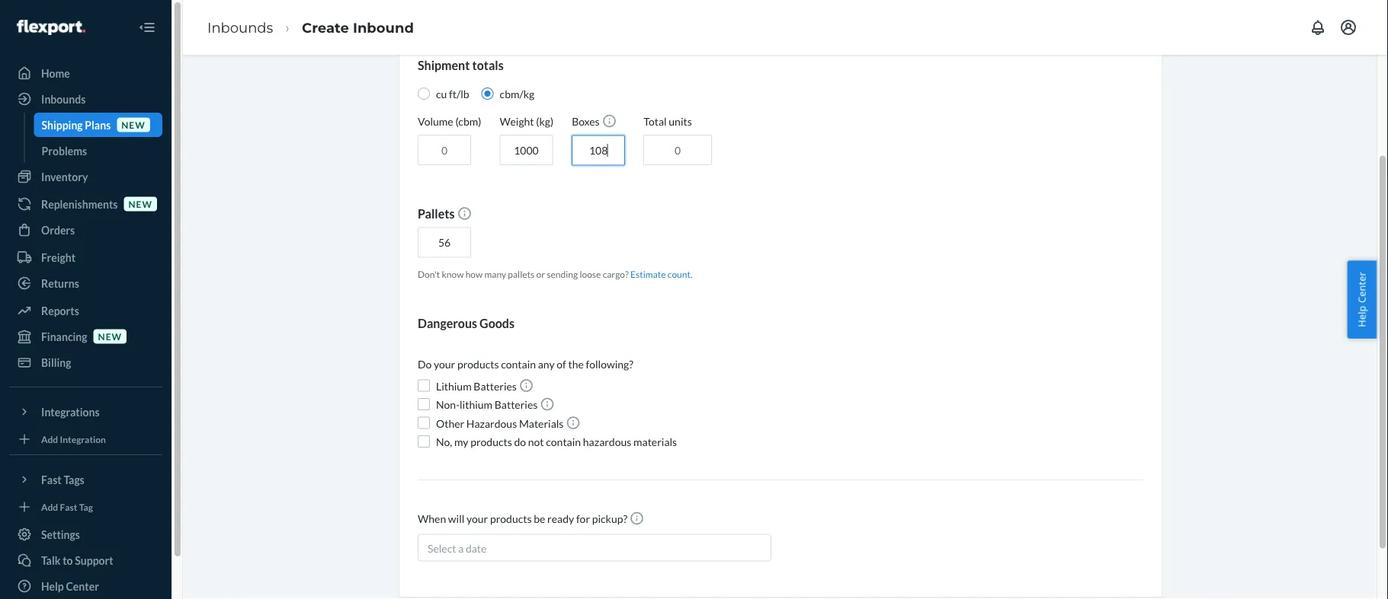 Task type: describe. For each thing, give the bounding box(es) containing it.
when
[[418, 513, 446, 526]]

how
[[465, 269, 483, 280]]

boxes
[[572, 115, 602, 128]]

1 vertical spatial inbounds link
[[9, 87, 162, 111]]

fast tags button
[[9, 468, 162, 492]]

returns
[[41, 277, 79, 290]]

to
[[63, 555, 73, 568]]

any
[[538, 359, 555, 372]]

orders
[[41, 224, 75, 237]]

lithium batteries
[[436, 380, 519, 393]]

home
[[41, 67, 70, 80]]

pallets
[[508, 269, 535, 280]]

dangerous
[[418, 317, 477, 332]]

following?
[[586, 359, 633, 372]]

1 vertical spatial inbounds
[[41, 93, 86, 106]]

shipment
[[418, 58, 470, 73]]

create
[[302, 19, 349, 36]]

goods
[[480, 317, 515, 332]]

do
[[418, 359, 432, 372]]

materials
[[634, 436, 677, 449]]

integration
[[60, 434, 106, 445]]

shipping
[[42, 119, 83, 131]]

close navigation image
[[138, 18, 156, 37]]

cargo?
[[603, 269, 629, 280]]

reports link
[[9, 299, 162, 323]]

0 horizontal spatial contain
[[501, 359, 536, 372]]

the
[[568, 359, 584, 372]]

or
[[536, 269, 545, 280]]

new for shipping plans
[[121, 119, 145, 130]]

add integration
[[41, 434, 106, 445]]

my
[[454, 436, 468, 449]]

0 horizontal spatial help center
[[41, 580, 99, 593]]

add fast tag link
[[9, 499, 162, 517]]

flexport logo image
[[17, 20, 85, 35]]

freight link
[[9, 245, 162, 270]]

pickup?
[[592, 513, 627, 526]]

1 vertical spatial contain
[[546, 436, 581, 449]]

a
[[458, 543, 464, 556]]

settings link
[[9, 523, 162, 547]]

loose
[[580, 269, 601, 280]]

shipment totals
[[418, 58, 504, 73]]

inbound
[[353, 19, 414, 36]]

weight (kg)
[[500, 115, 554, 128]]

materials
[[519, 418, 564, 431]]

2 vertical spatial products
[[490, 513, 532, 526]]

support
[[75, 555, 113, 568]]

non-
[[436, 399, 460, 412]]

problems link
[[34, 139, 162, 163]]

hazardous
[[466, 418, 517, 431]]

create inbound
[[302, 19, 414, 36]]

total
[[644, 115, 667, 128]]

fast tags
[[41, 474, 84, 487]]

fast inside dropdown button
[[41, 474, 62, 487]]

inventory
[[41, 170, 88, 183]]

don't
[[418, 269, 440, 280]]

lithium
[[436, 380, 472, 393]]

don't know how many pallets or sending loose cargo? estimate count .
[[418, 269, 693, 280]]

4 0 text field from the left
[[572, 136, 625, 166]]

other
[[436, 418, 464, 431]]

1 vertical spatial help
[[41, 580, 64, 593]]

talk
[[41, 555, 61, 568]]

billing
[[41, 356, 71, 369]]

new for financing
[[98, 331, 122, 342]]

products for do
[[470, 436, 512, 449]]

will
[[448, 513, 465, 526]]

many
[[484, 269, 506, 280]]

ready
[[547, 513, 574, 526]]

do
[[514, 436, 526, 449]]

tags
[[64, 474, 84, 487]]

total units
[[644, 115, 692, 128]]

0 text field for total
[[644, 135, 712, 166]]

plans
[[85, 119, 111, 131]]

talk to support button
[[9, 549, 162, 573]]

inbounds link inside 'breadcrumbs' navigation
[[207, 19, 273, 36]]

not
[[528, 436, 544, 449]]

select
[[428, 543, 456, 556]]



Task type: vqa. For each thing, say whether or not it's contained in the screenshot.
'PROBLEMS' link to the bottom
no



Task type: locate. For each thing, give the bounding box(es) containing it.
1 vertical spatial center
[[66, 580, 99, 593]]

inbounds link
[[207, 19, 273, 36], [9, 87, 162, 111]]

help
[[1355, 306, 1369, 328], [41, 580, 64, 593]]

0 text field down volume (cbm)
[[418, 135, 471, 166]]

0 horizontal spatial help
[[41, 580, 64, 593]]

batteries
[[474, 380, 517, 393], [495, 399, 538, 412]]

0 text field down units
[[644, 135, 712, 166]]

None radio
[[418, 88, 430, 100]]

totals
[[472, 58, 504, 73]]

non-lithium batteries
[[436, 399, 540, 412]]

center inside 'button'
[[1355, 272, 1369, 304]]

fast
[[41, 474, 62, 487], [60, 502, 77, 513]]

1 horizontal spatial center
[[1355, 272, 1369, 304]]

help inside 'button'
[[1355, 306, 1369, 328]]

ft/lb
[[449, 88, 469, 101]]

orders link
[[9, 218, 162, 242]]

0 text field for weight
[[500, 135, 553, 166]]

batteries up non-lithium batteries
[[474, 380, 517, 393]]

new right plans
[[121, 119, 145, 130]]

units
[[669, 115, 692, 128]]

None checkbox
[[418, 418, 430, 430]]

cbm/kg
[[500, 88, 535, 101]]

0 horizontal spatial inbounds link
[[9, 87, 162, 111]]

be
[[534, 513, 545, 526]]

fast left tag
[[60, 502, 77, 513]]

2 0 text field from the left
[[500, 135, 553, 166]]

volume
[[418, 115, 453, 128]]

your right will
[[467, 513, 488, 526]]

0 vertical spatial new
[[121, 119, 145, 130]]

add
[[41, 434, 58, 445], [41, 502, 58, 513]]

cu ft/lb
[[436, 88, 469, 101]]

help center link
[[9, 575, 162, 599]]

0 text field
[[418, 135, 471, 166], [500, 135, 553, 166], [644, 135, 712, 166], [572, 136, 625, 166]]

count
[[668, 269, 691, 280]]

open notifications image
[[1309, 18, 1327, 37]]

0 vertical spatial fast
[[41, 474, 62, 487]]

replenishments
[[41, 198, 118, 211]]

0 horizontal spatial your
[[434, 359, 455, 372]]

.
[[691, 269, 693, 280]]

1 vertical spatial add
[[41, 502, 58, 513]]

0 vertical spatial add
[[41, 434, 58, 445]]

select a date
[[428, 543, 487, 556]]

1 horizontal spatial help center
[[1355, 272, 1369, 328]]

contain
[[501, 359, 536, 372], [546, 436, 581, 449]]

inbounds inside 'breadcrumbs' navigation
[[207, 19, 273, 36]]

0 text field down weight (kg)
[[500, 135, 553, 166]]

create inbound link
[[302, 19, 414, 36]]

help center button
[[1347, 261, 1377, 339]]

0 text field
[[418, 228, 471, 258]]

0 vertical spatial center
[[1355, 272, 1369, 304]]

contain left any
[[501, 359, 536, 372]]

(kg)
[[536, 115, 554, 128]]

batteries up "other hazardous materials"
[[495, 399, 538, 412]]

products up the lithium batteries
[[457, 359, 499, 372]]

inbounds
[[207, 19, 273, 36], [41, 93, 86, 106]]

other hazardous materials
[[436, 418, 566, 431]]

settings
[[41, 529, 80, 542]]

products left the be
[[490, 513, 532, 526]]

add for add integration
[[41, 434, 58, 445]]

new
[[121, 119, 145, 130], [128, 199, 152, 210], [98, 331, 122, 342]]

add inside add integration link
[[41, 434, 58, 445]]

pallets
[[418, 206, 457, 221]]

know
[[442, 269, 464, 280]]

products down hazardous
[[470, 436, 512, 449]]

2 vertical spatial new
[[98, 331, 122, 342]]

no, my products do not contain hazardous materials
[[436, 436, 677, 449]]

date
[[466, 543, 487, 556]]

reports
[[41, 305, 79, 318]]

cu
[[436, 88, 447, 101]]

2 add from the top
[[41, 502, 58, 513]]

add integration link
[[9, 431, 162, 449]]

breadcrumbs navigation
[[195, 5, 426, 50]]

add fast tag
[[41, 502, 93, 513]]

when will your products be ready for pickup?
[[418, 513, 629, 526]]

fast left tags
[[41, 474, 62, 487]]

talk to support
[[41, 555, 113, 568]]

weight
[[500, 115, 534, 128]]

1 vertical spatial products
[[470, 436, 512, 449]]

hazardous
[[583, 436, 631, 449]]

new for replenishments
[[128, 199, 152, 210]]

center
[[1355, 272, 1369, 304], [66, 580, 99, 593]]

0 vertical spatial products
[[457, 359, 499, 372]]

0 vertical spatial help center
[[1355, 272, 1369, 328]]

None checkbox
[[418, 380, 430, 393], [418, 399, 430, 411], [418, 436, 430, 449], [418, 380, 430, 393], [418, 399, 430, 411], [418, 436, 430, 449]]

1 horizontal spatial help
[[1355, 306, 1369, 328]]

1 vertical spatial help center
[[41, 580, 99, 593]]

0 text field down boxes
[[572, 136, 625, 166]]

lithium
[[460, 399, 492, 412]]

your right do
[[434, 359, 455, 372]]

0 text field for volume
[[418, 135, 471, 166]]

problems
[[42, 144, 87, 157]]

dangerous goods
[[418, 317, 515, 332]]

1 horizontal spatial your
[[467, 513, 488, 526]]

your
[[434, 359, 455, 372], [467, 513, 488, 526]]

tag
[[79, 502, 93, 513]]

1 add from the top
[[41, 434, 58, 445]]

estimate
[[630, 269, 666, 280]]

integrations button
[[9, 400, 162, 425]]

0 vertical spatial your
[[434, 359, 455, 372]]

contain right not
[[546, 436, 581, 449]]

inventory link
[[9, 165, 162, 189]]

0 vertical spatial help
[[1355, 306, 1369, 328]]

0 horizontal spatial inbounds
[[41, 93, 86, 106]]

1 vertical spatial batteries
[[495, 399, 538, 412]]

add up settings
[[41, 502, 58, 513]]

1 horizontal spatial inbounds link
[[207, 19, 273, 36]]

fast inside 'link'
[[60, 502, 77, 513]]

new down reports link
[[98, 331, 122, 342]]

3 0 text field from the left
[[644, 135, 712, 166]]

1 vertical spatial new
[[128, 199, 152, 210]]

of
[[557, 359, 566, 372]]

shipping plans
[[42, 119, 111, 131]]

volume (cbm)
[[418, 115, 481, 128]]

new up orders 'link'
[[128, 199, 152, 210]]

add left integration
[[41, 434, 58, 445]]

1 vertical spatial fast
[[60, 502, 77, 513]]

estimate count button
[[630, 268, 691, 281]]

(cbm)
[[455, 115, 481, 128]]

1 vertical spatial your
[[467, 513, 488, 526]]

freight
[[41, 251, 76, 264]]

no,
[[436, 436, 452, 449]]

home link
[[9, 61, 162, 85]]

1 0 text field from the left
[[418, 135, 471, 166]]

0 vertical spatial batteries
[[474, 380, 517, 393]]

integrations
[[41, 406, 100, 419]]

help center inside 'button'
[[1355, 272, 1369, 328]]

open account menu image
[[1339, 18, 1358, 37]]

products for contain
[[457, 359, 499, 372]]

None radio
[[481, 88, 494, 100]]

1 horizontal spatial inbounds
[[207, 19, 273, 36]]

add inside add fast tag 'link'
[[41, 502, 58, 513]]

add for add fast tag
[[41, 502, 58, 513]]

0 vertical spatial inbounds link
[[207, 19, 273, 36]]

sending
[[547, 269, 578, 280]]

0 horizontal spatial center
[[66, 580, 99, 593]]

help center
[[1355, 272, 1369, 328], [41, 580, 99, 593]]

0 vertical spatial inbounds
[[207, 19, 273, 36]]

0 vertical spatial contain
[[501, 359, 536, 372]]

do your products contain any of the following?
[[418, 359, 633, 372]]

financing
[[41, 330, 87, 343]]

1 horizontal spatial contain
[[546, 436, 581, 449]]



